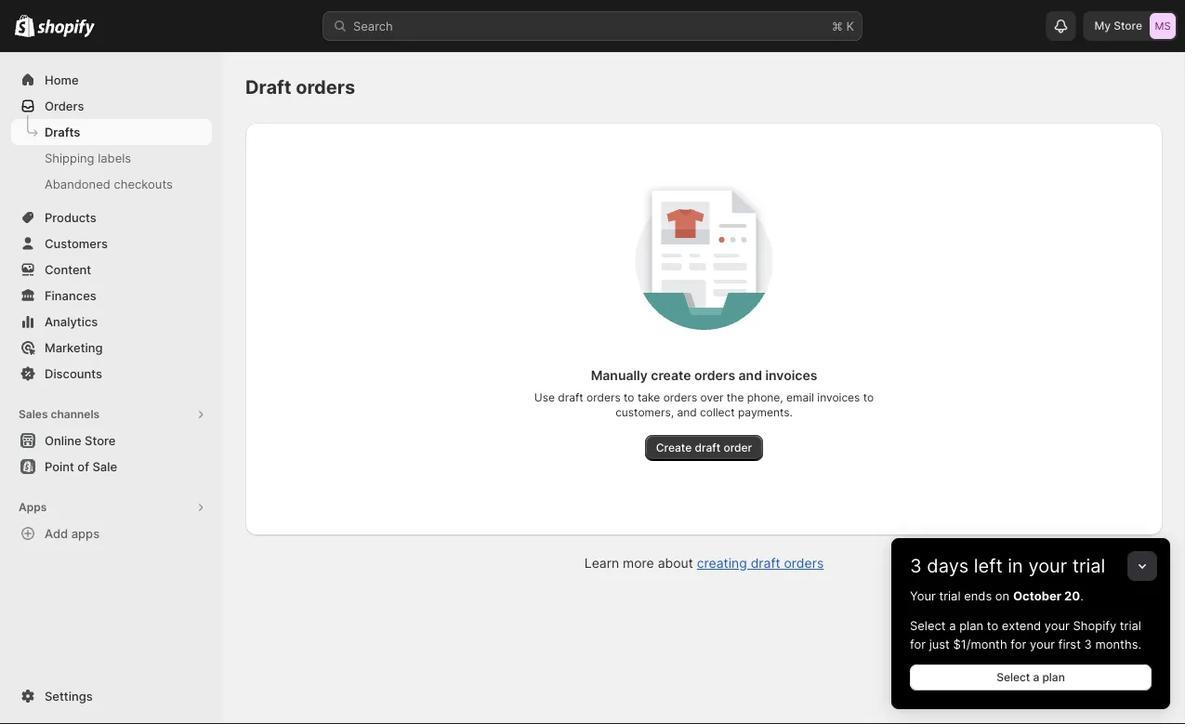 Task type: describe. For each thing, give the bounding box(es) containing it.
point of sale link
[[11, 454, 212, 480]]

select a plan link
[[910, 665, 1152, 691]]

creating draft orders link
[[697, 556, 824, 571]]

2 for from the left
[[1011, 637, 1027, 651]]

analytics
[[45, 314, 98, 329]]

abandoned checkouts link
[[11, 171, 212, 197]]

k
[[847, 19, 855, 33]]

the
[[727, 391, 744, 404]]

apps
[[19, 501, 47, 514]]

0 horizontal spatial to
[[624, 391, 635, 404]]

collect
[[700, 406, 735, 419]]

phone,
[[747, 391, 784, 404]]

3 days left in your trial element
[[892, 587, 1171, 709]]

sales
[[19, 408, 48, 421]]

20
[[1065, 589, 1081, 603]]

0 horizontal spatial and
[[677, 406, 697, 419]]

your inside 3 days left in your trial dropdown button
[[1029, 555, 1068, 577]]

abandoned
[[45, 177, 111, 191]]

manually
[[591, 368, 648, 384]]

ends
[[964, 589, 992, 603]]

create
[[656, 441, 692, 455]]

learn
[[585, 556, 619, 571]]

2 vertical spatial your
[[1030, 637, 1055, 651]]

online
[[45, 433, 81, 448]]

checkouts
[[114, 177, 173, 191]]

point of sale
[[45, 459, 117, 474]]

sale
[[92, 459, 117, 474]]

take
[[638, 391, 660, 404]]

products link
[[11, 205, 212, 231]]

plan for select a plan
[[1043, 671, 1065, 684]]

apps button
[[11, 495, 212, 521]]

drafts
[[45, 125, 80, 139]]

apps
[[71, 526, 100, 541]]

⌘
[[832, 19, 843, 33]]

select a plan to extend your shopify trial for just $1/month for your first 3 months.
[[910, 618, 1142, 651]]

1 for from the left
[[910, 637, 926, 651]]

first
[[1059, 637, 1081, 651]]

trial inside 3 days left in your trial dropdown button
[[1073, 555, 1106, 577]]

online store link
[[11, 428, 212, 454]]

marketing
[[45, 340, 103, 355]]

3 days left in your trial
[[910, 555, 1106, 577]]

analytics link
[[11, 309, 212, 335]]

store for my store
[[1114, 19, 1143, 33]]

settings link
[[11, 683, 212, 709]]

online store
[[45, 433, 116, 448]]

point
[[45, 459, 74, 474]]

select for select a plan to extend your shopify trial for just $1/month for your first 3 months.
[[910, 618, 946, 633]]

3 inside select a plan to extend your shopify trial for just $1/month for your first 3 months.
[[1085, 637, 1092, 651]]

channels
[[51, 408, 100, 421]]

content
[[45, 262, 91, 277]]

shipping labels link
[[11, 145, 212, 171]]

days
[[927, 555, 969, 577]]

.
[[1081, 589, 1084, 603]]

home
[[45, 73, 79, 87]]

discounts link
[[11, 361, 212, 387]]

sales channels button
[[11, 402, 212, 428]]

extend
[[1002, 618, 1042, 633]]

finances link
[[11, 283, 212, 309]]

learn more about creating draft orders
[[585, 556, 824, 571]]

drafts link
[[11, 119, 212, 145]]

left
[[974, 555, 1003, 577]]

0 horizontal spatial trial
[[940, 589, 961, 603]]

orders up over
[[695, 368, 736, 384]]

just
[[929, 637, 950, 651]]

orders down "create"
[[664, 391, 698, 404]]

select for select a plan
[[997, 671, 1030, 684]]

3 days left in your trial button
[[892, 538, 1171, 577]]

about
[[658, 556, 693, 571]]

3 inside dropdown button
[[910, 555, 922, 577]]

create draft order link
[[645, 435, 764, 461]]

create
[[651, 368, 691, 384]]

abandoned checkouts
[[45, 177, 173, 191]]

settings
[[45, 689, 93, 703]]

trial inside select a plan to extend your shopify trial for just $1/month for your first 3 months.
[[1120, 618, 1142, 633]]

search
[[353, 19, 393, 33]]

home link
[[11, 67, 212, 93]]

over
[[701, 391, 724, 404]]

creating
[[697, 556, 747, 571]]

$1/month
[[954, 637, 1008, 651]]

a for select a plan to extend your shopify trial for just $1/month for your first 3 months.
[[950, 618, 956, 633]]

customers link
[[11, 231, 212, 257]]



Task type: locate. For each thing, give the bounding box(es) containing it.
select inside select a plan to extend your shopify trial for just $1/month for your first 3 months.
[[910, 618, 946, 633]]

your left first
[[1030, 637, 1055, 651]]

and left collect
[[677, 406, 697, 419]]

store inside button
[[85, 433, 116, 448]]

0 horizontal spatial 3
[[910, 555, 922, 577]]

for down the extend
[[1011, 637, 1027, 651]]

1 horizontal spatial shopify image
[[37, 19, 95, 38]]

0 vertical spatial your
[[1029, 555, 1068, 577]]

customers,
[[616, 406, 674, 419]]

trial
[[1073, 555, 1106, 577], [940, 589, 961, 603], [1120, 618, 1142, 633]]

a up the just
[[950, 618, 956, 633]]

of
[[77, 459, 89, 474]]

plan
[[960, 618, 984, 633], [1043, 671, 1065, 684]]

1 horizontal spatial a
[[1033, 671, 1040, 684]]

and up phone,
[[739, 368, 762, 384]]

your up first
[[1045, 618, 1070, 633]]

0 vertical spatial a
[[950, 618, 956, 633]]

1 vertical spatial trial
[[940, 589, 961, 603]]

plan down first
[[1043, 671, 1065, 684]]

select up the just
[[910, 618, 946, 633]]

email
[[787, 391, 814, 404]]

your
[[910, 589, 936, 603]]

a inside select a plan link
[[1033, 671, 1040, 684]]

orders link
[[11, 93, 212, 119]]

3 right first
[[1085, 637, 1092, 651]]

content link
[[11, 257, 212, 283]]

plan inside select a plan to extend your shopify trial for just $1/month for your first 3 months.
[[960, 618, 984, 633]]

store for online store
[[85, 433, 116, 448]]

draft right use
[[558, 391, 584, 404]]

for
[[910, 637, 926, 651], [1011, 637, 1027, 651]]

customers
[[45, 236, 108, 251]]

0 vertical spatial invoices
[[766, 368, 818, 384]]

order
[[724, 441, 752, 455]]

1 vertical spatial a
[[1033, 671, 1040, 684]]

1 vertical spatial plan
[[1043, 671, 1065, 684]]

0 vertical spatial draft
[[558, 391, 584, 404]]

plan for select a plan to extend your shopify trial for just $1/month for your first 3 months.
[[960, 618, 984, 633]]

shipping
[[45, 151, 94, 165]]

1 vertical spatial invoices
[[818, 391, 860, 404]]

a
[[950, 618, 956, 633], [1033, 671, 1040, 684]]

draft orders
[[245, 76, 355, 99]]

your
[[1029, 555, 1068, 577], [1045, 618, 1070, 633], [1030, 637, 1055, 651]]

2 horizontal spatial trial
[[1120, 618, 1142, 633]]

0 vertical spatial store
[[1114, 19, 1143, 33]]

0 vertical spatial 3
[[910, 555, 922, 577]]

trial up .
[[1073, 555, 1106, 577]]

manually create orders and invoices use draft orders to take orders over the phone, email invoices to customers, and collect payments.
[[534, 368, 874, 419]]

your trial ends on october 20 .
[[910, 589, 1084, 603]]

and
[[739, 368, 762, 384], [677, 406, 697, 419]]

2 vertical spatial trial
[[1120, 618, 1142, 633]]

to right email
[[864, 391, 874, 404]]

finances
[[45, 288, 96, 303]]

draft right the creating
[[751, 556, 781, 571]]

october
[[1013, 589, 1062, 603]]

1 horizontal spatial plan
[[1043, 671, 1065, 684]]

point of sale button
[[0, 454, 223, 480]]

orders
[[296, 76, 355, 99], [695, 368, 736, 384], [587, 391, 621, 404], [664, 391, 698, 404], [784, 556, 824, 571]]

2 horizontal spatial to
[[987, 618, 999, 633]]

draft left order
[[695, 441, 721, 455]]

in
[[1008, 555, 1024, 577]]

0 vertical spatial and
[[739, 368, 762, 384]]

invoices up email
[[766, 368, 818, 384]]

labels
[[98, 151, 131, 165]]

1 vertical spatial store
[[85, 433, 116, 448]]

create draft order
[[656, 441, 752, 455]]

for left the just
[[910, 637, 926, 651]]

orders right draft
[[296, 76, 355, 99]]

online store button
[[0, 428, 223, 454]]

to left take
[[624, 391, 635, 404]]

add apps button
[[11, 521, 212, 547]]

shipping labels
[[45, 151, 131, 165]]

1 horizontal spatial to
[[864, 391, 874, 404]]

orders down manually
[[587, 391, 621, 404]]

draft inside "link"
[[695, 441, 721, 455]]

0 vertical spatial trial
[[1073, 555, 1106, 577]]

shopify
[[1074, 618, 1117, 633]]

select inside select a plan link
[[997, 671, 1030, 684]]

sales channels
[[19, 408, 100, 421]]

add apps
[[45, 526, 100, 541]]

0 horizontal spatial plan
[[960, 618, 984, 633]]

0 vertical spatial select
[[910, 618, 946, 633]]

a for select a plan
[[1033, 671, 1040, 684]]

3 up your
[[910, 555, 922, 577]]

marketing link
[[11, 335, 212, 361]]

a down select a plan to extend your shopify trial for just $1/month for your first 3 months.
[[1033, 671, 1040, 684]]

0 horizontal spatial select
[[910, 618, 946, 633]]

1 horizontal spatial for
[[1011, 637, 1027, 651]]

my
[[1095, 19, 1111, 33]]

1 horizontal spatial select
[[997, 671, 1030, 684]]

my store
[[1095, 19, 1143, 33]]

your up october
[[1029, 555, 1068, 577]]

months.
[[1096, 637, 1142, 651]]

1 horizontal spatial draft
[[695, 441, 721, 455]]

select down select a plan to extend your shopify trial for just $1/month for your first 3 months.
[[997, 671, 1030, 684]]

0 horizontal spatial draft
[[558, 391, 584, 404]]

store right my
[[1114, 19, 1143, 33]]

0 horizontal spatial for
[[910, 637, 926, 651]]

to inside select a plan to extend your shopify trial for just $1/month for your first 3 months.
[[987, 618, 999, 633]]

plan up $1/month
[[960, 618, 984, 633]]

3
[[910, 555, 922, 577], [1085, 637, 1092, 651]]

select
[[910, 618, 946, 633], [997, 671, 1030, 684]]

2 vertical spatial draft
[[751, 556, 781, 571]]

1 vertical spatial your
[[1045, 618, 1070, 633]]

1 vertical spatial draft
[[695, 441, 721, 455]]

1 horizontal spatial and
[[739, 368, 762, 384]]

products
[[45, 210, 97, 225]]

1 vertical spatial select
[[997, 671, 1030, 684]]

1 vertical spatial and
[[677, 406, 697, 419]]

my store image
[[1150, 13, 1176, 39]]

0 horizontal spatial a
[[950, 618, 956, 633]]

1 horizontal spatial 3
[[1085, 637, 1092, 651]]

invoices
[[766, 368, 818, 384], [818, 391, 860, 404]]

select a plan
[[997, 671, 1065, 684]]

orders right the creating
[[784, 556, 824, 571]]

draft
[[245, 76, 292, 99]]

discounts
[[45, 366, 102, 381]]

0 horizontal spatial store
[[85, 433, 116, 448]]

shopify image
[[15, 14, 35, 37], [37, 19, 95, 38]]

draft
[[558, 391, 584, 404], [695, 441, 721, 455], [751, 556, 781, 571]]

trial up months.
[[1120, 618, 1142, 633]]

orders
[[45, 99, 84, 113]]

1 vertical spatial 3
[[1085, 637, 1092, 651]]

invoices right email
[[818, 391, 860, 404]]

to up $1/month
[[987, 618, 999, 633]]

0 vertical spatial plan
[[960, 618, 984, 633]]

0 horizontal spatial shopify image
[[15, 14, 35, 37]]

more
[[623, 556, 654, 571]]

store up sale
[[85, 433, 116, 448]]

trial right your
[[940, 589, 961, 603]]

1 horizontal spatial trial
[[1073, 555, 1106, 577]]

draft inside manually create orders and invoices use draft orders to take orders over the phone, email invoices to customers, and collect payments.
[[558, 391, 584, 404]]

payments.
[[738, 406, 793, 419]]

a inside select a plan to extend your shopify trial for just $1/month for your first 3 months.
[[950, 618, 956, 633]]

add
[[45, 526, 68, 541]]

⌘ k
[[832, 19, 855, 33]]

1 horizontal spatial store
[[1114, 19, 1143, 33]]

use
[[534, 391, 555, 404]]

on
[[996, 589, 1010, 603]]

2 horizontal spatial draft
[[751, 556, 781, 571]]



Task type: vqa. For each thing, say whether or not it's contained in the screenshot.
YYYY-MM-DD text box
no



